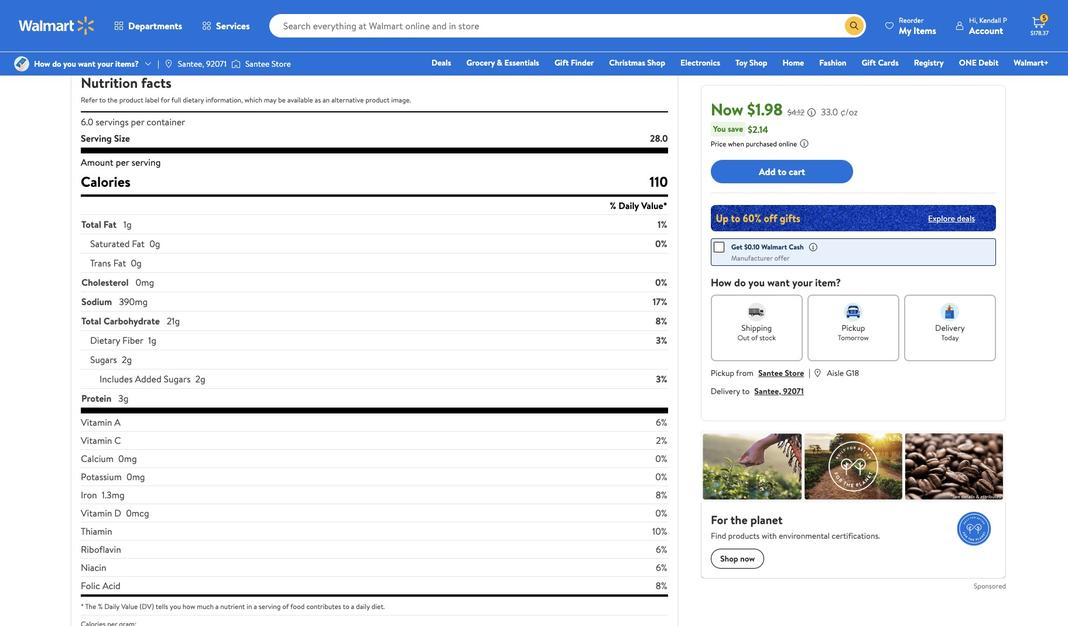 Task type: vqa. For each thing, say whether or not it's contained in the screenshot.
the Total
yes



Task type: locate. For each thing, give the bounding box(es) containing it.
1 horizontal spatial do
[[734, 275, 746, 290]]

tells
[[156, 601, 168, 611]]

gift for gift finder
[[555, 57, 569, 69]]

gift left cards on the right
[[862, 57, 876, 69]]

image.
[[391, 95, 411, 105]]

0g down saturated fat 0g
[[131, 257, 142, 269]]

items
[[914, 24, 936, 37]]

2 vertical spatial 0mg
[[126, 470, 145, 483]]

1 horizontal spatial 92071
[[783, 385, 804, 397]]

p
[[1003, 15, 1007, 25]]

0 vertical spatial delivery
[[935, 322, 965, 334]]

search icon image
[[850, 21, 859, 30]]

0 horizontal spatial santee
[[245, 58, 270, 70]]

0% for potassium 0mg
[[655, 470, 667, 483]]

of right out
[[751, 333, 758, 343]]

0 vertical spatial santee,
[[178, 58, 204, 70]]

container
[[147, 115, 185, 128]]

a left "daily"
[[351, 601, 354, 611]]

1 horizontal spatial your
[[792, 275, 813, 290]]

delivery down intent image for delivery
[[935, 322, 965, 334]]

1 horizontal spatial %
[[610, 199, 616, 212]]

% right the the
[[98, 601, 103, 611]]

product right the
[[119, 95, 143, 105]]

daily left value*
[[619, 199, 639, 212]]

0 horizontal spatial delivery
[[711, 385, 740, 397]]

1 vertical spatial total
[[81, 315, 101, 327]]

want for item?
[[768, 275, 790, 290]]

gift left finder
[[555, 57, 569, 69]]

fat right trans
[[113, 257, 126, 269]]

pickup down intent image for pickup
[[842, 322, 865, 334]]

1 vertical spatial nutrition
[[81, 73, 138, 93]]

walmart image
[[19, 16, 95, 35]]

2g right added
[[195, 372, 205, 385]]

fashion link
[[814, 56, 852, 69]]

delivery for today
[[935, 322, 965, 334]]

 image up facts
[[164, 59, 173, 69]]

0 horizontal spatial sugars
[[90, 353, 117, 366]]

1 horizontal spatial how
[[711, 275, 732, 290]]

1 horizontal spatial santee
[[758, 367, 783, 379]]

delivery down from
[[711, 385, 740, 397]]

how down get $0.10 walmart cash option
[[711, 275, 732, 290]]

0 horizontal spatial daily
[[104, 601, 120, 611]]

pickup inside pickup tomorrow
[[842, 322, 865, 334]]

daily
[[619, 199, 639, 212], [104, 601, 120, 611]]

0 horizontal spatial a
[[215, 601, 219, 611]]

1 horizontal spatial gift
[[862, 57, 876, 69]]

| up facts
[[158, 58, 159, 70]]

1 horizontal spatial pickup
[[842, 322, 865, 334]]

0mg down the c
[[118, 452, 137, 465]]

0 vertical spatial 1g
[[123, 218, 132, 231]]

add
[[759, 165, 776, 178]]

pickup inside pickup from santee store |
[[711, 367, 734, 379]]

1 vertical spatial 8%
[[656, 488, 667, 501]]

6% for vitamin a
[[656, 416, 667, 429]]

0 horizontal spatial you
[[63, 58, 76, 70]]

christmas
[[609, 57, 645, 69]]

0 vertical spatial 3%
[[656, 334, 667, 347]]

1 vertical spatial you
[[749, 275, 765, 290]]

1 vitamin from the top
[[81, 416, 112, 429]]

fat up "saturated"
[[103, 218, 116, 231]]

total down sodium
[[81, 315, 101, 327]]

you down manufacturer offer
[[749, 275, 765, 290]]

vitamin up the vitamin c
[[81, 416, 112, 429]]

of left food
[[282, 601, 289, 611]]

Get $0.10 Walmart Cash checkbox
[[714, 242, 724, 252]]

nutrition information image
[[663, 42, 677, 56]]

0 vertical spatial pickup
[[842, 322, 865, 334]]

0 horizontal spatial 1g
[[123, 218, 132, 231]]

1g right fiber
[[148, 334, 156, 347]]

2 8% from the top
[[656, 488, 667, 501]]

0 vertical spatial serving
[[131, 156, 161, 169]]

92071 up information,
[[206, 58, 227, 70]]

0 vertical spatial you
[[63, 58, 76, 70]]

1 3% from the top
[[656, 334, 667, 347]]

1 horizontal spatial product
[[366, 95, 390, 105]]

you down walmart image
[[63, 58, 76, 70]]

deals
[[432, 57, 451, 69]]

to left the
[[99, 95, 106, 105]]

0 horizontal spatial want
[[78, 58, 95, 70]]

21g
[[167, 315, 180, 327]]

vitamin up the thiamin
[[81, 507, 112, 520]]

includes
[[100, 372, 133, 385]]

niacin
[[81, 561, 106, 574]]

a
[[215, 601, 219, 611], [254, 601, 257, 611], [351, 601, 354, 611]]

3% for includes added sugars 2g
[[656, 372, 667, 385]]

1 vertical spatial vitamin
[[81, 434, 112, 447]]

2g
[[122, 353, 132, 366], [195, 372, 205, 385]]

0g for saturated fat 0g
[[149, 237, 160, 250]]

33.0 ¢/oz you save $2.14
[[713, 105, 858, 136]]

electronics link
[[675, 56, 726, 69]]

store inside pickup from santee store |
[[785, 367, 804, 379]]

nutrition
[[71, 37, 109, 50], [81, 73, 138, 93]]

Search search field
[[269, 14, 866, 37]]

3%
[[656, 334, 667, 347], [656, 372, 667, 385]]

nutrition up how do you want your items?
[[71, 37, 109, 50]]

a right much
[[215, 601, 219, 611]]

2 vertical spatial 6%
[[656, 561, 667, 574]]

1 gift from the left
[[555, 57, 569, 69]]

total for total carbohydrate
[[81, 315, 101, 327]]

0 vertical spatial 6%
[[656, 416, 667, 429]]

33.0
[[821, 105, 838, 118]]

do for how do you want your item?
[[734, 275, 746, 290]]

0 vertical spatial sugars
[[90, 353, 117, 366]]

iron 1.3mg
[[81, 488, 125, 501]]

1 horizontal spatial want
[[768, 275, 790, 290]]

how down walmart image
[[34, 58, 50, 70]]

items?
[[115, 58, 139, 70]]

1 vertical spatial 0g
[[131, 257, 142, 269]]

shipping out of stock
[[738, 322, 776, 343]]

1 vertical spatial of
[[282, 601, 289, 611]]

0 horizontal spatial %
[[98, 601, 103, 611]]

gift cards link
[[857, 56, 904, 69]]

0% for calcium 0mg
[[655, 452, 667, 465]]

shop for christmas shop
[[647, 57, 665, 69]]

saturated
[[90, 237, 130, 250]]

show walmart cash details image
[[809, 242, 818, 252]]

fat right "saturated"
[[132, 237, 145, 250]]

shop right toy
[[749, 57, 768, 69]]

0 vertical spatial 0g
[[149, 237, 160, 250]]

0 vertical spatial nutrition
[[71, 37, 109, 50]]

to left "daily"
[[343, 601, 349, 611]]

6% for niacin
[[656, 561, 667, 574]]

1g up saturated fat 0g
[[123, 218, 132, 231]]

1 product from the left
[[119, 95, 143, 105]]

nutrient
[[220, 601, 245, 611]]

1 horizontal spatial a
[[254, 601, 257, 611]]

potassium 0mg
[[81, 470, 145, 483]]

8% for 1.3mg
[[656, 488, 667, 501]]

0% for vitamin d 0mcg
[[655, 507, 667, 520]]

0 vertical spatial do
[[52, 58, 61, 70]]

now $1.98
[[711, 98, 783, 121]]

2 gift from the left
[[862, 57, 876, 69]]

3 6% from the top
[[656, 561, 667, 574]]

online
[[779, 139, 797, 149]]

1 vertical spatial delivery
[[711, 385, 740, 397]]

8% down the 10%
[[656, 579, 667, 592]]

product left image.
[[366, 95, 390, 105]]

2 horizontal spatial you
[[749, 275, 765, 290]]

1 vertical spatial fat
[[132, 237, 145, 250]]

1 horizontal spatial shop
[[749, 57, 768, 69]]

0 horizontal spatial  image
[[14, 56, 29, 71]]

get $0.10 walmart cash
[[731, 242, 804, 252]]

do down manufacturer
[[734, 275, 746, 290]]

8% down "17%"
[[656, 315, 667, 327]]

1 horizontal spatial  image
[[164, 59, 173, 69]]

vitamin up "calcium"
[[81, 434, 112, 447]]

santee, down pickup from santee store |
[[755, 385, 781, 397]]

1 horizontal spatial 2g
[[195, 372, 205, 385]]

store up be
[[272, 58, 291, 70]]

d
[[114, 507, 121, 520]]

 image down walmart image
[[14, 56, 29, 71]]

1 vertical spatial 1g
[[148, 334, 156, 347]]

0 horizontal spatial product
[[119, 95, 143, 105]]

$4.12
[[788, 107, 805, 118]]

shop down nutrition information image
[[647, 57, 665, 69]]

want
[[78, 58, 95, 70], [768, 275, 790, 290]]

santee, up dietary
[[178, 58, 204, 70]]

 image
[[14, 56, 29, 71], [164, 59, 173, 69]]

1 8% from the top
[[656, 315, 667, 327]]

to left cart
[[778, 165, 787, 178]]

0 vertical spatial how
[[34, 58, 50, 70]]

2 6% from the top
[[656, 543, 667, 556]]

vitamin c
[[81, 434, 121, 447]]

| left aisle
[[809, 366, 811, 379]]

3 8% from the top
[[656, 579, 667, 592]]

0 horizontal spatial of
[[282, 601, 289, 611]]

2 horizontal spatial a
[[351, 601, 354, 611]]

store up santee, 92071 button
[[785, 367, 804, 379]]

potassium
[[81, 470, 122, 483]]

sugars right added
[[164, 372, 191, 385]]

1 horizontal spatial daily
[[619, 199, 639, 212]]

0 vertical spatial store
[[272, 58, 291, 70]]

2 vertical spatial vitamin
[[81, 507, 112, 520]]

christmas shop
[[609, 57, 665, 69]]

santee, 92071 button
[[755, 385, 804, 397]]

92071 down santee store button
[[783, 385, 804, 397]]

1 horizontal spatial delivery
[[935, 322, 965, 334]]

services button
[[192, 12, 260, 40]]

pickup for pickup from santee store |
[[711, 367, 734, 379]]

your left items?
[[97, 58, 113, 70]]

0 vertical spatial total
[[81, 218, 101, 231]]

2 a from the left
[[254, 601, 257, 611]]

of inside shipping out of stock
[[751, 333, 758, 343]]

2g down dietary fiber 1g
[[122, 353, 132, 366]]

delivery
[[935, 322, 965, 334], [711, 385, 740, 397]]

1 horizontal spatial |
[[809, 366, 811, 379]]

1 total from the top
[[81, 218, 101, 231]]

1 vertical spatial 3%
[[656, 372, 667, 385]]

0 vertical spatial |
[[158, 58, 159, 70]]

1 6% from the top
[[656, 416, 667, 429]]

0 vertical spatial 8%
[[656, 315, 667, 327]]

cholesterol
[[81, 276, 129, 289]]

hi, kendall p account
[[969, 15, 1007, 37]]

santee
[[245, 58, 270, 70], [758, 367, 783, 379]]

2 total from the top
[[81, 315, 101, 327]]

0 horizontal spatial serving
[[131, 156, 161, 169]]

1 vertical spatial |
[[809, 366, 811, 379]]

you for how do you want your items?
[[63, 58, 76, 70]]

how
[[34, 58, 50, 70], [711, 275, 732, 290]]

calcium
[[81, 452, 114, 465]]

1 horizontal spatial sugars
[[164, 372, 191, 385]]

added
[[135, 372, 162, 385]]

8% up the 10%
[[656, 488, 667, 501]]

0 vertical spatial 92071
[[206, 58, 227, 70]]

do down walmart image
[[52, 58, 61, 70]]

want down offer at top right
[[768, 275, 790, 290]]

your left "item?" at the top right of page
[[792, 275, 813, 290]]

in
[[247, 601, 252, 611]]

0 horizontal spatial 0g
[[131, 257, 142, 269]]

1 vertical spatial how
[[711, 275, 732, 290]]

 image
[[231, 58, 241, 70]]

your for items?
[[97, 58, 113, 70]]

1 vertical spatial do
[[734, 275, 746, 290]]

sugars down dietary
[[90, 353, 117, 366]]

intent image for delivery image
[[941, 303, 960, 322]]

0 horizontal spatial shop
[[647, 57, 665, 69]]

0 vertical spatial %
[[610, 199, 616, 212]]

2 vitamin from the top
[[81, 434, 112, 447]]

trans fat 0g
[[90, 257, 142, 269]]

0 horizontal spatial 2g
[[122, 353, 132, 366]]

1 horizontal spatial serving
[[259, 601, 281, 611]]

0g
[[149, 237, 160, 250], [131, 257, 142, 269]]

2 shop from the left
[[749, 57, 768, 69]]

protein
[[81, 392, 111, 405]]

1 horizontal spatial 0g
[[149, 237, 160, 250]]

1 vertical spatial sugars
[[164, 372, 191, 385]]

which
[[245, 95, 262, 105]]

 image for santee, 92071
[[164, 59, 173, 69]]

when
[[728, 139, 744, 149]]

serving right per on the left
[[131, 156, 161, 169]]

2 vertical spatial fat
[[113, 257, 126, 269]]

gift for gift cards
[[862, 57, 876, 69]]

to down from
[[742, 385, 750, 397]]

total up "saturated"
[[81, 218, 101, 231]]

want for items?
[[78, 58, 95, 70]]

store
[[272, 58, 291, 70], [785, 367, 804, 379]]

0 vertical spatial want
[[78, 58, 95, 70]]

2%
[[656, 434, 667, 447]]

0 horizontal spatial gift
[[555, 57, 569, 69]]

aisle
[[827, 367, 844, 379]]

0 vertical spatial fat
[[103, 218, 116, 231]]

0% for saturated fat 0g
[[655, 237, 667, 250]]

$178.37
[[1031, 29, 1049, 37]]

%
[[610, 199, 616, 212], [98, 601, 103, 611]]

3% for dietary fiber 1g
[[656, 334, 667, 347]]

vitamin
[[81, 416, 112, 429], [81, 434, 112, 447], [81, 507, 112, 520]]

1 horizontal spatial 1g
[[148, 334, 156, 347]]

explore
[[928, 212, 955, 224]]

fashion
[[819, 57, 847, 69]]

1 horizontal spatial of
[[751, 333, 758, 343]]

0mg up 390mg
[[136, 276, 154, 289]]

delivery today
[[935, 322, 965, 343]]

sugars
[[90, 353, 117, 366], [164, 372, 191, 385]]

1 vertical spatial santee
[[758, 367, 783, 379]]

0g right "saturated"
[[149, 237, 160, 250]]

nutrition inside "nutrition facts refer to the product label for full dietary information, which may be available as an alternative product image."
[[81, 73, 138, 93]]

a right in
[[254, 601, 257, 611]]

1 horizontal spatial store
[[785, 367, 804, 379]]

santee up santee, 92071 button
[[758, 367, 783, 379]]

to inside "nutrition facts refer to the product label for full dietary information, which may be available as an alternative product image."
[[99, 95, 106, 105]]

0 horizontal spatial how
[[34, 58, 50, 70]]

iron
[[81, 488, 97, 501]]

1 vertical spatial store
[[785, 367, 804, 379]]

3 vitamin from the top
[[81, 507, 112, 520]]

serving right in
[[259, 601, 281, 611]]

want down nutrition information
[[78, 58, 95, 70]]

1 vertical spatial daily
[[104, 601, 120, 611]]

0mg down calcium 0mg
[[126, 470, 145, 483]]

santee inside pickup from santee store |
[[758, 367, 783, 379]]

1 vertical spatial serving
[[259, 601, 281, 611]]

you for how do you want your item?
[[749, 275, 765, 290]]

up to sixty percent off deals. shop now. image
[[711, 205, 996, 231]]

vitamin a
[[81, 416, 121, 429]]

how
[[183, 601, 195, 611]]

0 horizontal spatial pickup
[[711, 367, 734, 379]]

santee up "nutrition facts refer to the product label for full dietary information, which may be available as an alternative product image." on the left
[[245, 58, 270, 70]]

1 shop from the left
[[647, 57, 665, 69]]

8% for 21g
[[656, 315, 667, 327]]

1%
[[658, 218, 667, 231]]

0 vertical spatial 2g
[[122, 353, 132, 366]]

¢/oz
[[841, 105, 858, 118]]

1 vertical spatial 2g
[[195, 372, 205, 385]]

0%
[[655, 237, 667, 250], [655, 276, 667, 289], [655, 452, 667, 465], [655, 470, 667, 483], [655, 507, 667, 520]]

% left value*
[[610, 199, 616, 212]]

you right tells
[[170, 601, 181, 611]]

saturated fat 0g
[[90, 237, 160, 250]]

cart
[[789, 165, 805, 178]]

your
[[97, 58, 113, 70], [792, 275, 813, 290]]

8%
[[656, 315, 667, 327], [656, 488, 667, 501], [656, 579, 667, 592]]

pickup left from
[[711, 367, 734, 379]]

1 horizontal spatial santee,
[[755, 385, 781, 397]]

0 vertical spatial of
[[751, 333, 758, 343]]

daily left value
[[104, 601, 120, 611]]

nutrition up the
[[81, 73, 138, 93]]

2 3% from the top
[[656, 372, 667, 385]]



Task type: describe. For each thing, give the bounding box(es) containing it.
cards
[[878, 57, 899, 69]]

pickup for pickup tomorrow
[[842, 322, 865, 334]]

6% for riboflavin
[[656, 543, 667, 556]]

label
[[145, 95, 159, 105]]

0mg for potassium 0mg
[[126, 470, 145, 483]]

alternative
[[331, 95, 364, 105]]

5
[[1043, 13, 1046, 23]]

information,
[[206, 95, 243, 105]]

 image for how do you want your items?
[[14, 56, 29, 71]]

nutrition information
[[71, 37, 159, 50]]

0 horizontal spatial store
[[272, 58, 291, 70]]

includes added sugars 2g
[[100, 372, 205, 385]]

may
[[264, 95, 276, 105]]

delivery for to
[[711, 385, 740, 397]]

santee, 92071
[[178, 58, 227, 70]]

$1.98
[[747, 98, 783, 121]]

vitamin for vitamin a
[[81, 416, 112, 429]]

grocery & essentials
[[466, 57, 539, 69]]

legal information image
[[800, 139, 809, 148]]

0mg for calcium 0mg
[[118, 452, 137, 465]]

the
[[107, 95, 118, 105]]

2 product from the left
[[366, 95, 390, 105]]

c
[[114, 434, 121, 447]]

amount per serving
[[81, 156, 161, 169]]

intent image for pickup image
[[844, 303, 863, 322]]

electronics
[[681, 57, 720, 69]]

full
[[171, 95, 181, 105]]

how for how do you want your item?
[[711, 275, 732, 290]]

fat for total
[[103, 218, 116, 231]]

% daily value*
[[610, 199, 667, 212]]

item?
[[815, 275, 841, 290]]

my
[[899, 24, 911, 37]]

reorder my items
[[899, 15, 936, 37]]

1 vertical spatial santee,
[[755, 385, 781, 397]]

pickup tomorrow
[[838, 322, 869, 343]]

how for how do you want your items?
[[34, 58, 50, 70]]

manufacturer offer
[[731, 253, 790, 263]]

for
[[161, 95, 170, 105]]

stock
[[760, 333, 776, 343]]

toy shop link
[[730, 56, 773, 69]]

to inside button
[[778, 165, 787, 178]]

how do you want your item?
[[711, 275, 841, 290]]

walmart+ link
[[1009, 56, 1054, 69]]

gift cards
[[862, 57, 899, 69]]

grocery & essentials link
[[461, 56, 545, 69]]

6.0
[[81, 115, 93, 128]]

value
[[121, 601, 138, 611]]

gift finder
[[555, 57, 594, 69]]

tomorrow
[[838, 333, 869, 343]]

intent image for shipping image
[[747, 303, 766, 322]]

1 horizontal spatial you
[[170, 601, 181, 611]]

per
[[131, 115, 144, 128]]

much
[[197, 601, 214, 611]]

explore deals
[[928, 212, 975, 224]]

delivery to santee, 92071
[[711, 385, 804, 397]]

sponsored
[[974, 581, 1006, 591]]

now
[[711, 98, 743, 121]]

1 vertical spatial %
[[98, 601, 103, 611]]

folic acid
[[81, 579, 121, 592]]

information
[[111, 37, 159, 50]]

the
[[85, 601, 96, 611]]

home
[[783, 57, 804, 69]]

grocery
[[466, 57, 495, 69]]

offer
[[775, 253, 790, 263]]

vitamin for vitamin c
[[81, 434, 112, 447]]

nutrition for facts
[[81, 73, 138, 93]]

$2.14
[[748, 123, 769, 136]]

learn more about strikethrough prices image
[[807, 108, 816, 117]]

0 vertical spatial 0mg
[[136, 276, 154, 289]]

from
[[736, 367, 754, 379]]

thiamin
[[81, 525, 112, 538]]

your for item?
[[792, 275, 813, 290]]

0g for trans fat 0g
[[131, 257, 142, 269]]

amount
[[81, 156, 114, 169]]

*
[[81, 601, 84, 611]]

0 horizontal spatial |
[[158, 58, 159, 70]]

total for total fat
[[81, 218, 101, 231]]

0 vertical spatial santee
[[245, 58, 270, 70]]

0 horizontal spatial 92071
[[206, 58, 227, 70]]

refer
[[81, 95, 98, 105]]

shop for toy shop
[[749, 57, 768, 69]]

0mcg
[[126, 507, 149, 520]]

toy
[[736, 57, 748, 69]]

do for how do you want your items?
[[52, 58, 61, 70]]

1 vertical spatial 92071
[[783, 385, 804, 397]]

gift finder link
[[549, 56, 599, 69]]

manufacturer
[[731, 253, 773, 263]]

walmart
[[762, 242, 787, 252]]

calories
[[81, 172, 130, 192]]

per
[[116, 156, 129, 169]]

out
[[738, 333, 750, 343]]

available
[[287, 95, 313, 105]]

calcium 0mg
[[81, 452, 137, 465]]

dietary fiber 1g
[[90, 334, 156, 347]]

fat for saturated
[[132, 237, 145, 250]]

serving size
[[81, 132, 130, 145]]

390mg
[[119, 295, 148, 308]]

$0.10
[[744, 242, 760, 252]]

g18
[[846, 367, 859, 379]]

3 a from the left
[[351, 601, 354, 611]]

get
[[731, 242, 743, 252]]

fat for trans
[[113, 257, 126, 269]]

0 horizontal spatial santee,
[[178, 58, 204, 70]]

get $0.10 walmart cash walmart plus, element
[[714, 241, 804, 253]]

finder
[[571, 57, 594, 69]]

contributes
[[306, 601, 341, 611]]

debit
[[979, 57, 999, 69]]

registry
[[914, 57, 944, 69]]

cash
[[789, 242, 804, 252]]

28.0
[[650, 132, 668, 145]]

diet.
[[372, 601, 385, 611]]

nutrition for information
[[71, 37, 109, 50]]

Walmart Site-Wide search field
[[269, 14, 866, 37]]

explore deals link
[[924, 208, 980, 229]]

kendall
[[980, 15, 1002, 25]]

nutrition facts refer to the product label for full dietary information, which may be available as an alternative product image.
[[81, 73, 411, 105]]

one
[[959, 57, 977, 69]]

services
[[216, 19, 250, 32]]

reorder
[[899, 15, 924, 25]]

1 a from the left
[[215, 601, 219, 611]]

a
[[114, 416, 121, 429]]

santee store button
[[758, 367, 804, 379]]

daily
[[356, 601, 370, 611]]



